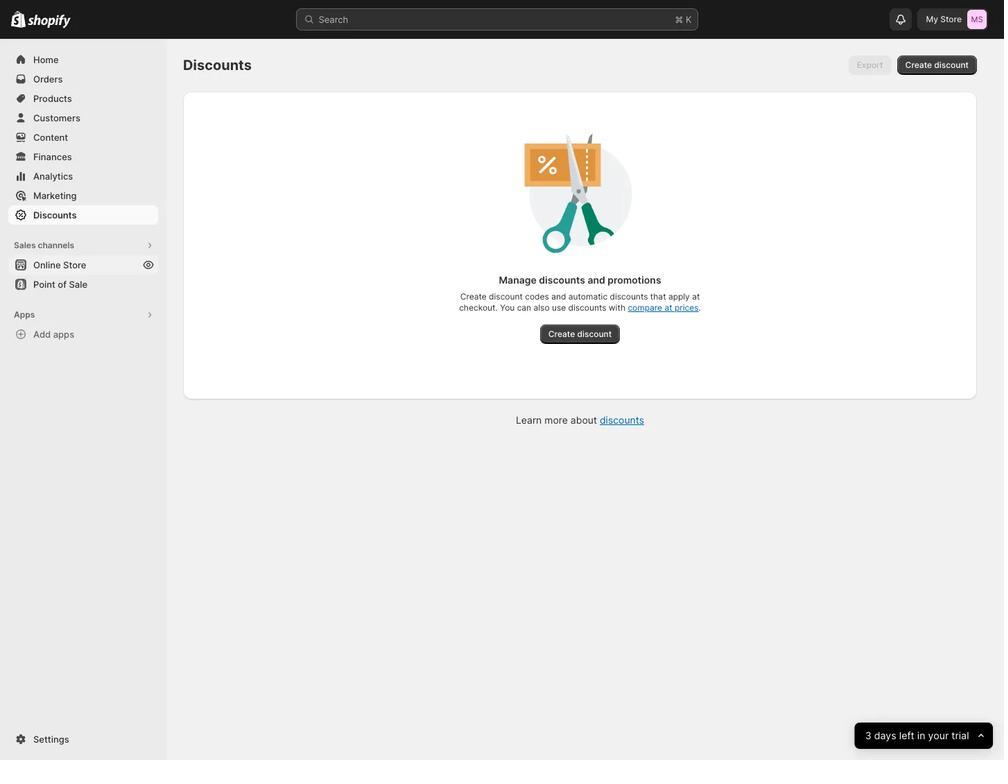 Task type: vqa. For each thing, say whether or not it's contained in the screenshot.
Avatar With Initials G R
no



Task type: describe. For each thing, give the bounding box(es) containing it.
apps
[[53, 329, 74, 340]]

add apps
[[33, 329, 74, 340]]

.
[[699, 303, 702, 313]]

codes
[[526, 291, 550, 302]]

checkout.
[[460, 303, 498, 313]]

create for create discount button to the right
[[906, 60, 933, 70]]

and inside create discount codes and automatic discounts that apply at checkout. you can also use discounts with
[[552, 291, 567, 302]]

point of sale link
[[8, 275, 158, 294]]

manage discounts and promotions
[[499, 274, 662, 286]]

search
[[319, 14, 349, 25]]

0 vertical spatial discounts
[[183, 57, 252, 74]]

more
[[545, 414, 568, 426]]

sales channels button
[[8, 236, 158, 255]]

online store link
[[8, 255, 158, 275]]

apps button
[[8, 305, 158, 325]]

0 horizontal spatial at
[[665, 303, 673, 313]]

online
[[33, 260, 61, 271]]

also
[[534, 303, 550, 313]]

analytics
[[33, 171, 73, 182]]

create discount codes and automatic discounts that apply at checkout. you can also use discounts with
[[460, 291, 700, 313]]

shopify image
[[11, 11, 26, 28]]

1 vertical spatial create discount button
[[540, 325, 621, 344]]

marketing link
[[8, 186, 158, 205]]

finances link
[[8, 147, 158, 167]]

discount for the bottom create discount button
[[578, 329, 612, 339]]

settings
[[33, 734, 69, 745]]

learn more about discounts
[[516, 414, 645, 426]]

add apps button
[[8, 325, 158, 344]]

⌘ k
[[676, 14, 692, 25]]

discounts inside discounts link
[[33, 210, 77, 221]]

create discount for create discount button to the right
[[906, 60, 970, 70]]

that
[[651, 291, 667, 302]]

store for online store
[[63, 260, 86, 271]]

online store
[[33, 260, 86, 271]]

create for the bottom create discount button
[[549, 329, 576, 339]]

orders link
[[8, 69, 158, 89]]

shopify image
[[28, 14, 71, 28]]

home link
[[8, 50, 158, 69]]

discounts right about
[[600, 414, 645, 426]]

my store
[[927, 14, 963, 24]]

with
[[609, 303, 626, 313]]

point
[[33, 279, 55, 290]]

sales
[[14, 240, 36, 251]]

point of sale
[[33, 279, 87, 290]]

discounts up use at top
[[539, 274, 586, 286]]

content
[[33, 132, 68, 143]]

apps
[[14, 310, 35, 320]]

compare at prices link
[[628, 303, 699, 313]]

about
[[571, 414, 598, 426]]

create inside create discount codes and automatic discounts that apply at checkout. you can also use discounts with
[[461, 291, 487, 302]]

at inside create discount codes and automatic discounts that apply at checkout. you can also use discounts with
[[693, 291, 700, 302]]

discount inside create discount codes and automatic discounts that apply at checkout. you can also use discounts with
[[489, 291, 523, 302]]

apply
[[669, 291, 690, 302]]

k
[[686, 14, 692, 25]]

store for my store
[[941, 14, 963, 24]]



Task type: locate. For each thing, give the bounding box(es) containing it.
0 vertical spatial create
[[906, 60, 933, 70]]

discounts link
[[8, 205, 158, 225]]

2 horizontal spatial discount
[[935, 60, 970, 70]]

and up use at top
[[552, 291, 567, 302]]

store up the 'sale'
[[63, 260, 86, 271]]

and up automatic on the top of page
[[588, 274, 606, 286]]

create discount button down my at top right
[[898, 56, 978, 75]]

discount
[[935, 60, 970, 70], [489, 291, 523, 302], [578, 329, 612, 339]]

discount down with
[[578, 329, 612, 339]]

channels
[[38, 240, 74, 251]]

promotions
[[608, 274, 662, 286]]

1 vertical spatial at
[[665, 303, 673, 313]]

1 horizontal spatial at
[[693, 291, 700, 302]]

1 vertical spatial create
[[461, 291, 487, 302]]

products link
[[8, 89, 158, 108]]

1 horizontal spatial discount
[[578, 329, 612, 339]]

0 horizontal spatial create discount
[[549, 329, 612, 339]]

finances
[[33, 151, 72, 162]]

home
[[33, 54, 59, 65]]

0 vertical spatial create discount
[[906, 60, 970, 70]]

manage
[[499, 274, 537, 286]]

2 vertical spatial discount
[[578, 329, 612, 339]]

1 vertical spatial discounts
[[33, 210, 77, 221]]

can
[[517, 303, 532, 313]]

0 vertical spatial and
[[588, 274, 606, 286]]

1 horizontal spatial create discount
[[906, 60, 970, 70]]

create discount down create discount codes and automatic discounts that apply at checkout. you can also use discounts with
[[549, 329, 612, 339]]

discounts
[[539, 274, 586, 286], [610, 291, 648, 302], [569, 303, 607, 313], [600, 414, 645, 426]]

2 vertical spatial create
[[549, 329, 576, 339]]

discount up you
[[489, 291, 523, 302]]

compare at prices .
[[628, 303, 702, 313]]

at up .
[[693, 291, 700, 302]]

analytics link
[[8, 167, 158, 186]]

automatic
[[569, 291, 608, 302]]

create discount
[[906, 60, 970, 70], [549, 329, 612, 339]]

1 horizontal spatial store
[[941, 14, 963, 24]]

use
[[552, 303, 566, 313]]

compare
[[628, 303, 663, 313]]

learn
[[516, 414, 542, 426]]

online store button
[[0, 255, 167, 275]]

store inside 'link'
[[63, 260, 86, 271]]

create discount button down create discount codes and automatic discounts that apply at checkout. you can also use discounts with
[[540, 325, 621, 344]]

orders
[[33, 74, 63, 85]]

create down use at top
[[549, 329, 576, 339]]

0 horizontal spatial store
[[63, 260, 86, 271]]

sales channels
[[14, 240, 74, 251]]

point of sale button
[[0, 275, 167, 294]]

of
[[58, 279, 67, 290]]

2 horizontal spatial create
[[906, 60, 933, 70]]

discount for create discount button to the right
[[935, 60, 970, 70]]

sale
[[69, 279, 87, 290]]

create
[[906, 60, 933, 70], [461, 291, 487, 302], [549, 329, 576, 339]]

0 vertical spatial at
[[693, 291, 700, 302]]

marketing
[[33, 190, 77, 201]]

1 vertical spatial create discount
[[549, 329, 612, 339]]

store right my at top right
[[941, 14, 963, 24]]

1 horizontal spatial discounts
[[183, 57, 252, 74]]

content link
[[8, 128, 158, 147]]

create discount for the bottom create discount button
[[549, 329, 612, 339]]

store
[[941, 14, 963, 24], [63, 260, 86, 271]]

export
[[858, 60, 884, 70]]

at
[[693, 291, 700, 302], [665, 303, 673, 313]]

0 horizontal spatial create discount button
[[540, 325, 621, 344]]

create up the "checkout."
[[461, 291, 487, 302]]

create down my at top right
[[906, 60, 933, 70]]

1 horizontal spatial create discount button
[[898, 56, 978, 75]]

at down that
[[665, 303, 673, 313]]

0 horizontal spatial and
[[552, 291, 567, 302]]

products
[[33, 93, 72, 104]]

prices
[[675, 303, 699, 313]]

settings link
[[8, 730, 158, 750]]

discounts link
[[600, 414, 645, 426]]

⌘
[[676, 14, 684, 25]]

0 horizontal spatial create
[[461, 291, 487, 302]]

1 vertical spatial discount
[[489, 291, 523, 302]]

1 vertical spatial and
[[552, 291, 567, 302]]

customers link
[[8, 108, 158, 128]]

my store image
[[968, 10, 988, 29]]

discount down my store
[[935, 60, 970, 70]]

export button
[[849, 56, 892, 75]]

discounts down automatic on the top of page
[[569, 303, 607, 313]]

0 vertical spatial create discount button
[[898, 56, 978, 75]]

1 horizontal spatial create
[[549, 329, 576, 339]]

0 vertical spatial store
[[941, 14, 963, 24]]

1 vertical spatial store
[[63, 260, 86, 271]]

0 horizontal spatial discount
[[489, 291, 523, 302]]

you
[[500, 303, 515, 313]]

discounts up with
[[610, 291, 648, 302]]

create discount button
[[898, 56, 978, 75], [540, 325, 621, 344]]

and
[[588, 274, 606, 286], [552, 291, 567, 302]]

0 horizontal spatial discounts
[[33, 210, 77, 221]]

discounts
[[183, 57, 252, 74], [33, 210, 77, 221]]

my
[[927, 14, 939, 24]]

create discount down my at top right
[[906, 60, 970, 70]]

add
[[33, 329, 51, 340]]

customers
[[33, 112, 80, 124]]

1 horizontal spatial and
[[588, 274, 606, 286]]

0 vertical spatial discount
[[935, 60, 970, 70]]



